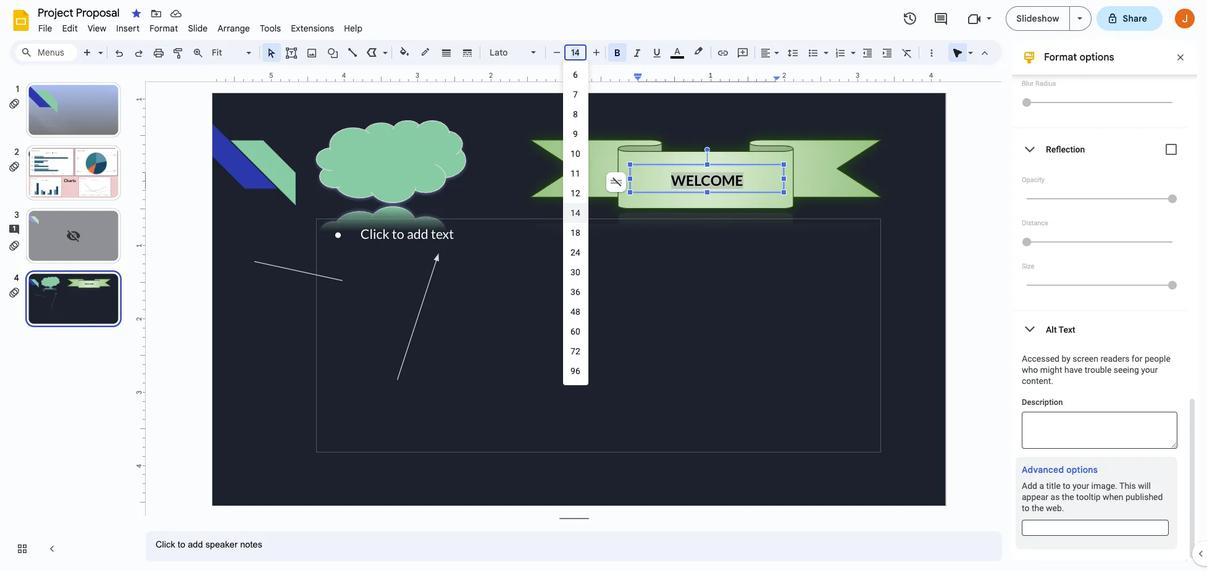 Task type: locate. For each thing, give the bounding box(es) containing it.
people
[[1145, 354, 1171, 364]]

new slide with layout image
[[95, 44, 103, 49]]

border color: transparent image
[[418, 44, 433, 60]]

share
[[1123, 13, 1147, 24]]

by
[[1062, 354, 1071, 364]]

accessed
[[1022, 354, 1060, 364]]

arrange menu item
[[213, 21, 255, 36]]

option
[[606, 172, 626, 192]]

published
[[1126, 492, 1163, 502]]

your
[[1141, 365, 1158, 375], [1073, 481, 1090, 491]]

format up radius
[[1044, 51, 1077, 64]]

edit menu item
[[57, 21, 83, 36]]

options
[[1080, 51, 1115, 64], [1067, 464, 1098, 476]]

format options
[[1044, 51, 1115, 64]]

48
[[571, 307, 581, 317]]

content.
[[1022, 376, 1054, 386]]

1 vertical spatial to
[[1022, 503, 1030, 513]]

to
[[1063, 481, 1071, 491], [1022, 503, 1030, 513]]

format options application
[[0, 0, 1207, 571]]

Toggle reflection checkbox
[[1159, 137, 1184, 162]]

1 vertical spatial format
[[1044, 51, 1077, 64]]

might
[[1040, 365, 1063, 375]]

accessed by screen readers for people who might have trouble seeing your content.
[[1022, 354, 1171, 386]]

0 horizontal spatial your
[[1073, 481, 1090, 491]]

the down appear
[[1032, 503, 1044, 513]]

60
[[571, 327, 581, 337]]

None field
[[564, 44, 591, 63]]

select line image
[[380, 44, 388, 49]]

format for format options
[[1044, 51, 1077, 64]]

1 horizontal spatial to
[[1063, 481, 1071, 491]]

0 horizontal spatial format
[[150, 23, 178, 34]]

reflection tab
[[1012, 128, 1188, 170]]

0 vertical spatial options
[[1080, 51, 1115, 64]]

text color image
[[671, 44, 684, 59]]

main toolbar
[[77, 0, 941, 479]]

live pointer settings image
[[965, 44, 973, 49]]

1 horizontal spatial your
[[1141, 365, 1158, 375]]

for
[[1132, 354, 1143, 364]]

menu bar
[[33, 16, 368, 36]]

1 horizontal spatial the
[[1062, 492, 1074, 502]]

format inside "section"
[[1044, 51, 1077, 64]]

10
[[571, 149, 581, 159]]

navigation
[[0, 70, 136, 571]]

will
[[1138, 481, 1151, 491]]

your up tooltip
[[1073, 481, 1090, 491]]

6
[[573, 70, 578, 80]]

0 vertical spatial to
[[1063, 481, 1071, 491]]

screen
[[1073, 354, 1099, 364]]

1 vertical spatial the
[[1032, 503, 1044, 513]]

to right title
[[1063, 481, 1071, 491]]

your down people
[[1141, 365, 1158, 375]]

0 vertical spatial your
[[1141, 365, 1158, 375]]

format
[[150, 23, 178, 34], [1044, 51, 1077, 64]]

options up image.
[[1067, 464, 1098, 476]]

a
[[1040, 481, 1044, 491]]

the
[[1062, 492, 1074, 502], [1032, 503, 1044, 513]]

1 horizontal spatial format
[[1044, 51, 1077, 64]]

18
[[571, 228, 581, 238]]

advanced options
[[1022, 464, 1098, 476]]

have
[[1065, 365, 1083, 375]]

slideshow button
[[1006, 6, 1070, 31]]

format inside menu item
[[150, 23, 178, 34]]

Menus field
[[15, 44, 77, 61]]

trouble
[[1085, 365, 1112, 375]]

Zoom text field
[[210, 44, 245, 61]]

0 vertical spatial format
[[150, 23, 178, 34]]

Rename text field
[[33, 5, 127, 20]]

radius
[[1036, 80, 1056, 88]]

11
[[571, 169, 581, 178]]

to down appear
[[1022, 503, 1030, 513]]

list box containing 6
[[563, 61, 588, 385]]

blur
[[1022, 80, 1034, 88]]

Star checkbox
[[128, 5, 145, 22]]

edit
[[62, 23, 78, 34]]

lato
[[490, 47, 508, 58]]

menu bar containing file
[[33, 16, 368, 36]]

format left "slide"
[[150, 23, 178, 34]]

options inside advanced options tab
[[1067, 464, 1098, 476]]

advanced
[[1022, 464, 1064, 476]]

the right as
[[1062, 492, 1074, 502]]

Font size text field
[[566, 45, 585, 60]]

format for format
[[150, 23, 178, 34]]

alt text
[[1046, 325, 1076, 334]]

1 vertical spatial your
[[1073, 481, 1090, 491]]

1 vertical spatial options
[[1067, 464, 1098, 476]]

0 vertical spatial the
[[1062, 492, 1074, 502]]

tooltip
[[1076, 492, 1101, 502]]

do not autofit image
[[608, 174, 625, 191]]

advanced options tab
[[1022, 463, 1098, 477]]

72
[[571, 346, 581, 356]]

who
[[1022, 365, 1038, 375]]

add a title to your image. this will appear as the tooltip when published to the web.
[[1022, 481, 1163, 513]]

view
[[88, 23, 106, 34]]

list box
[[563, 61, 588, 385]]

Title field
[[1022, 520, 1169, 536]]

options down presentation options image
[[1080, 51, 1115, 64]]



Task type: describe. For each thing, give the bounding box(es) containing it.
reflection
[[1046, 145, 1085, 154]]

your inside accessed by screen readers for people who might have trouble seeing your content.
[[1141, 365, 1158, 375]]

menu bar banner
[[0, 0, 1207, 571]]

font list. lato selected. option
[[490, 44, 524, 61]]

96
[[571, 366, 581, 376]]

add
[[1022, 481, 1037, 491]]

Description text field
[[1022, 412, 1178, 449]]

mode and view toolbar
[[948, 40, 995, 65]]

alt text tab
[[1012, 311, 1188, 348]]

file
[[38, 23, 52, 34]]

presentation options image
[[1077, 17, 1082, 20]]

slideshow
[[1017, 13, 1059, 24]]

shape image
[[326, 44, 340, 61]]

seeing
[[1114, 365, 1139, 375]]

border dash option
[[460, 44, 475, 61]]

title
[[1046, 481, 1061, 491]]

12
[[571, 188, 581, 198]]

30
[[571, 267, 581, 277]]

extensions menu item
[[286, 21, 339, 36]]

format options section
[[1012, 0, 1197, 562]]

blur radius
[[1022, 80, 1056, 88]]

this
[[1120, 481, 1136, 491]]

0 horizontal spatial the
[[1032, 503, 1044, 513]]

help menu item
[[339, 21, 368, 36]]

arrange
[[218, 23, 250, 34]]

tools
[[260, 23, 281, 34]]

border weight option
[[439, 44, 454, 61]]

view menu item
[[83, 21, 111, 36]]

options for format options
[[1080, 51, 1115, 64]]

slide menu item
[[183, 21, 213, 36]]

tools menu item
[[255, 21, 286, 36]]

navigation inside the format options application
[[0, 70, 136, 571]]

extensions
[[291, 23, 334, 34]]

description
[[1022, 398, 1063, 407]]

help
[[344, 23, 363, 34]]

distance
[[1022, 219, 1049, 227]]

line & paragraph spacing image
[[786, 44, 800, 61]]

file menu item
[[33, 21, 57, 36]]

options for advanced options
[[1067, 464, 1098, 476]]

highlight color image
[[692, 44, 705, 59]]

readers
[[1101, 354, 1130, 364]]

image.
[[1092, 481, 1118, 491]]

6 7 8 9
[[573, 70, 578, 139]]

slide
[[188, 23, 208, 34]]

24
[[571, 248, 581, 258]]

36
[[571, 287, 581, 297]]

9
[[573, 129, 578, 139]]

share button
[[1097, 6, 1163, 31]]

list box inside the format options application
[[563, 61, 588, 385]]

web.
[[1046, 503, 1064, 513]]

insert menu item
[[111, 21, 145, 36]]

0 horizontal spatial to
[[1022, 503, 1030, 513]]

Zoom field
[[208, 44, 257, 62]]

size
[[1022, 262, 1035, 271]]

7
[[573, 90, 578, 99]]

appear
[[1022, 492, 1049, 502]]

insert
[[116, 23, 140, 34]]

menu bar inside menu bar banner
[[33, 16, 368, 36]]

text
[[1059, 325, 1076, 334]]

14
[[571, 208, 581, 218]]

insert image image
[[305, 44, 319, 61]]

when
[[1103, 492, 1124, 502]]

as
[[1051, 492, 1060, 502]]

fill color: transparent image
[[397, 44, 412, 60]]

opacity
[[1022, 176, 1045, 184]]

format menu item
[[145, 21, 183, 36]]

your inside the "add a title to your image. this will appear as the tooltip when published to the web."
[[1073, 481, 1090, 491]]

8
[[573, 109, 578, 119]]

alt
[[1046, 325, 1057, 334]]



Task type: vqa. For each thing, say whether or not it's contained in the screenshot.
Editing dropdown button at the right top of the page
no



